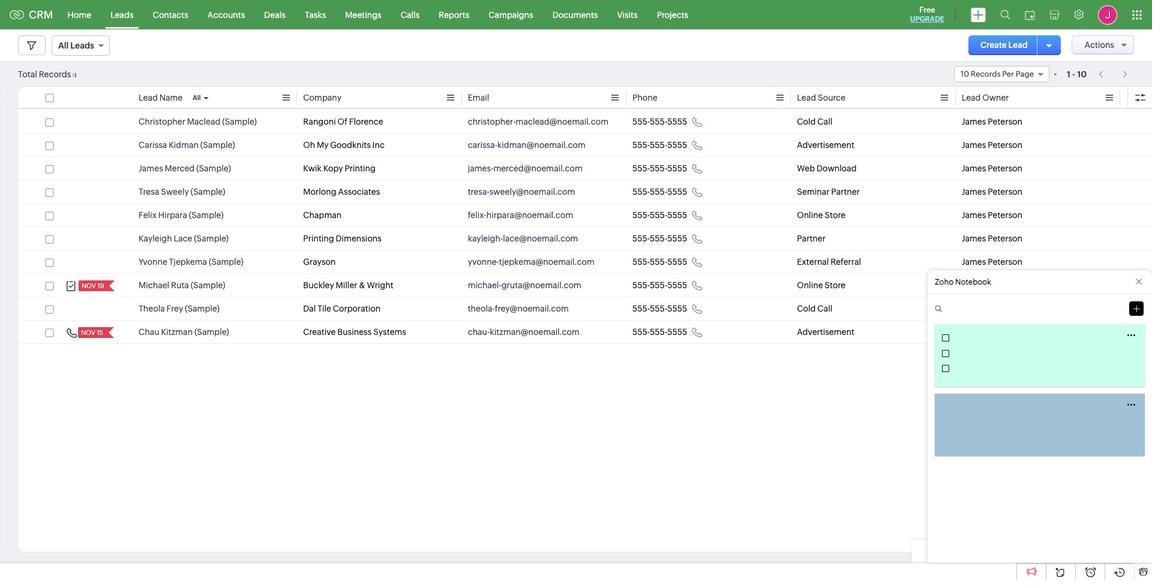 Task type: locate. For each thing, give the bounding box(es) containing it.
(sample) for michael ruta (sample)
[[191, 281, 225, 290]]

8 555-555-5555 from the top
[[632, 281, 687, 290]]

1 horizontal spatial 10
[[1077, 69, 1087, 79]]

(sample) down maclead
[[200, 140, 235, 150]]

james for james-merced@noemail.com
[[962, 164, 986, 173]]

all inside all leads field
[[58, 41, 69, 50]]

(sample) right kitzman
[[194, 328, 229, 337]]

advertisement for carissa-kidman@noemail.com
[[797, 140, 854, 150]]

nov 19 link
[[79, 281, 105, 292]]

create
[[980, 40, 1007, 50]]

555-555-5555
[[632, 117, 687, 127], [632, 140, 687, 150], [632, 164, 687, 173], [632, 187, 687, 197], [632, 211, 687, 220], [632, 234, 687, 244], [632, 257, 687, 267], [632, 281, 687, 290], [632, 304, 687, 314], [632, 328, 687, 337]]

all leads
[[58, 41, 94, 50]]

4 5555 from the top
[[667, 187, 687, 197]]

store down external referral
[[825, 281, 846, 290]]

2 555-555-5555 from the top
[[632, 140, 687, 150]]

external referral
[[797, 257, 861, 267]]

goodknits
[[330, 140, 371, 150]]

leads right home link
[[110, 10, 134, 20]]

merced@noemail.com
[[493, 164, 583, 173]]

michael-gruta@noemail.com
[[468, 281, 581, 290]]

(sample) up kayleigh lace (sample) link
[[189, 211, 224, 220]]

(sample) right 'lace'
[[194, 234, 229, 244]]

(sample) for kayleigh lace (sample)
[[194, 234, 229, 244]]

1 vertical spatial advertisement
[[797, 328, 854, 337]]

1 vertical spatial nov
[[81, 329, 95, 337]]

lead source
[[797, 93, 846, 103]]

5555 for chau-kitzman@noemail.com
[[667, 328, 687, 337]]

2 online store from the top
[[797, 281, 846, 290]]

lead for lead name
[[139, 93, 158, 103]]

james merced (sample)
[[139, 164, 231, 173]]

create lead
[[980, 40, 1028, 50]]

printing up grayson
[[303, 234, 334, 244]]

download
[[817, 164, 857, 173]]

4 peterson from the top
[[988, 187, 1022, 197]]

cold call down lead source
[[797, 117, 832, 127]]

online for felix-hirpara@noemail.com
[[797, 211, 823, 220]]

4 james peterson from the top
[[962, 187, 1022, 197]]

2 store from the top
[[825, 281, 846, 290]]

james peterson for carissa-kidman@noemail.com
[[962, 140, 1022, 150]]

frey@noemail.com
[[495, 304, 569, 314]]

records inside 10 records per page field
[[971, 70, 1001, 79]]

all up christopher maclead (sample)
[[193, 94, 201, 101]]

cold down lead source
[[797, 117, 816, 127]]

(sample) right tjepkema
[[209, 257, 243, 267]]

8 peterson from the top
[[988, 281, 1022, 290]]

yvonne-tjepkema@noemail.com
[[468, 257, 594, 267]]

1 5555 from the top
[[667, 117, 687, 127]]

2 advertisement from the top
[[797, 328, 854, 337]]

james peterson
[[962, 117, 1022, 127], [962, 140, 1022, 150], [962, 164, 1022, 173], [962, 187, 1022, 197], [962, 211, 1022, 220], [962, 234, 1022, 244], [962, 257, 1022, 267], [962, 281, 1022, 290]]

1 vertical spatial leads
[[70, 41, 94, 50]]

chau kitzman (sample)
[[139, 328, 229, 337]]

6 5555 from the top
[[667, 234, 687, 244]]

10
[[1077, 69, 1087, 79], [961, 70, 969, 79]]

2 cold from the top
[[797, 304, 816, 314]]

1 horizontal spatial all
[[193, 94, 201, 101]]

2 cold call from the top
[[797, 304, 832, 314]]

referral
[[831, 257, 861, 267]]

0 vertical spatial cold
[[797, 117, 816, 127]]

business
[[337, 328, 372, 337]]

online down seminar
[[797, 211, 823, 220]]

calls link
[[391, 0, 429, 29]]

call down external referral
[[817, 304, 832, 314]]

christopher-
[[468, 117, 516, 127]]

1 vertical spatial online store
[[797, 281, 846, 290]]

5555
[[667, 117, 687, 127], [667, 140, 687, 150], [667, 164, 687, 173], [667, 187, 687, 197], [667, 211, 687, 220], [667, 234, 687, 244], [667, 257, 687, 267], [667, 281, 687, 290], [667, 304, 687, 314], [667, 328, 687, 337]]

company
[[303, 93, 341, 103]]

nov 15
[[81, 329, 103, 337]]

partner up external
[[797, 234, 826, 244]]

1 cold from the top
[[797, 117, 816, 127]]

0 vertical spatial online store
[[797, 211, 846, 220]]

carissa-kidman@noemail.com link
[[468, 139, 585, 151]]

8 5555 from the top
[[667, 281, 687, 290]]

store for felix-hirpara@noemail.com
[[825, 211, 846, 220]]

(sample) right frey
[[185, 304, 220, 314]]

5555 for carissa-kidman@noemail.com
[[667, 140, 687, 150]]

(sample) right ruta on the left of page
[[191, 281, 225, 290]]

0 horizontal spatial leads
[[70, 41, 94, 50]]

total records
[[18, 69, 71, 79]]

5555 for felix-hirpara@noemail.com
[[667, 211, 687, 220]]

lead inside button
[[1008, 40, 1028, 50]]

4 555-555-5555 from the top
[[632, 187, 687, 197]]

owner
[[982, 93, 1009, 103]]

0 vertical spatial printing
[[345, 164, 376, 173]]

1 cold call from the top
[[797, 117, 832, 127]]

tresa
[[139, 187, 159, 197]]

james peterson for michael-gruta@noemail.com
[[962, 281, 1022, 290]]

0 horizontal spatial all
[[58, 41, 69, 50]]

leads
[[110, 10, 134, 20], [70, 41, 94, 50]]

james for michael-gruta@noemail.com
[[962, 281, 986, 290]]

1 vertical spatial all
[[193, 94, 201, 101]]

1 james peterson from the top
[[962, 117, 1022, 127]]

profile image
[[1098, 5, 1117, 24]]

1 online store from the top
[[797, 211, 846, 220]]

lead left owner
[[962, 93, 981, 103]]

call
[[817, 117, 832, 127], [817, 304, 832, 314]]

visits
[[617, 10, 638, 20]]

oh my goodknits inc
[[303, 140, 385, 150]]

1 - 10
[[1067, 69, 1087, 79]]

5 james peterson from the top
[[962, 211, 1022, 220]]

1 vertical spatial cold
[[797, 304, 816, 314]]

(sample) for chau kitzman (sample)
[[194, 328, 229, 337]]

cold call for christopher-maclead@noemail.com
[[797, 117, 832, 127]]

records left per
[[971, 70, 1001, 79]]

0 vertical spatial advertisement
[[797, 140, 854, 150]]

external
[[797, 257, 829, 267]]

0 vertical spatial call
[[817, 117, 832, 127]]

advertisement for chau-kitzman@noemail.com
[[797, 328, 854, 337]]

1 horizontal spatial leads
[[110, 10, 134, 20]]

store for michael-gruta@noemail.com
[[825, 281, 846, 290]]

partner
[[831, 187, 860, 197], [797, 234, 826, 244]]

online
[[797, 211, 823, 220], [797, 281, 823, 290]]

0 vertical spatial all
[[58, 41, 69, 50]]

felix
[[139, 211, 157, 220]]

2 peterson from the top
[[988, 140, 1022, 150]]

9 555-555-5555 from the top
[[632, 304, 687, 314]]

lead right 'create'
[[1008, 40, 1028, 50]]

nov left 15
[[81, 329, 95, 337]]

1 horizontal spatial partner
[[831, 187, 860, 197]]

1 call from the top
[[817, 117, 832, 127]]

peterson for maclead@noemail.com
[[988, 117, 1022, 127]]

0 vertical spatial store
[[825, 211, 846, 220]]

2 online from the top
[[797, 281, 823, 290]]

555-555-5555 for carissa-kidman@noemail.com
[[632, 140, 687, 150]]

5 peterson from the top
[[988, 211, 1022, 220]]

19
[[97, 283, 104, 290]]

lead
[[1008, 40, 1028, 50], [139, 93, 158, 103], [797, 93, 816, 103], [962, 93, 981, 103]]

james-merced@noemail.com link
[[468, 163, 583, 175]]

3 james peterson from the top
[[962, 164, 1022, 173]]

0 horizontal spatial 10
[[961, 70, 969, 79]]

campaigns
[[489, 10, 533, 20]]

online down external
[[797, 281, 823, 290]]

0 vertical spatial nov
[[82, 283, 96, 290]]

3 555-555-5555 from the top
[[632, 164, 687, 173]]

dimensions
[[336, 234, 382, 244]]

2 call from the top
[[817, 304, 832, 314]]

10 555-555-5555 from the top
[[632, 328, 687, 337]]

james peterson for kayleigh-lace@noemail.com
[[962, 234, 1022, 244]]

7 james peterson from the top
[[962, 257, 1022, 267]]

all up total records
[[58, 41, 69, 50]]

0 vertical spatial online
[[797, 211, 823, 220]]

peterson for gruta@noemail.com
[[988, 281, 1022, 290]]

accounts
[[208, 10, 245, 20]]

online store
[[797, 211, 846, 220], [797, 281, 846, 290]]

0 horizontal spatial records
[[39, 69, 71, 79]]

(sample) right maclead
[[222, 117, 257, 127]]

-
[[1072, 69, 1075, 79]]

store down seminar partner
[[825, 211, 846, 220]]

of
[[338, 117, 347, 127]]

1 peterson from the top
[[988, 117, 1022, 127]]

1 advertisement from the top
[[797, 140, 854, 150]]

(sample) down james merced (sample)
[[191, 187, 225, 197]]

peterson
[[988, 117, 1022, 127], [988, 140, 1022, 150], [988, 164, 1022, 173], [988, 187, 1022, 197], [988, 211, 1022, 220], [988, 234, 1022, 244], [988, 257, 1022, 267], [988, 281, 1022, 290]]

cold call down external
[[797, 304, 832, 314]]

6 james peterson from the top
[[962, 234, 1022, 244]]

theola-frey@noemail.com
[[468, 304, 569, 314]]

frey
[[167, 304, 183, 314]]

5555 for theola-frey@noemail.com
[[667, 304, 687, 314]]

james for tresa-sweely@noemail.com
[[962, 187, 986, 197]]

(sample) for felix hirpara (sample)
[[189, 211, 224, 220]]

7 peterson from the top
[[988, 257, 1022, 267]]

1 horizontal spatial records
[[971, 70, 1001, 79]]

1 store from the top
[[825, 211, 846, 220]]

nov
[[82, 283, 96, 290], [81, 329, 95, 337]]

0 horizontal spatial printing
[[303, 234, 334, 244]]

online store down seminar partner
[[797, 211, 846, 220]]

1 555-555-5555 from the top
[[632, 117, 687, 127]]

9 5555 from the top
[[667, 304, 687, 314]]

1 vertical spatial online
[[797, 281, 823, 290]]

printing up associates
[[345, 164, 376, 173]]

kayleigh-lace@noemail.com link
[[468, 233, 578, 245]]

2 5555 from the top
[[667, 140, 687, 150]]

hirpara
[[158, 211, 187, 220]]

1 vertical spatial store
[[825, 281, 846, 290]]

10 5555 from the top
[[667, 328, 687, 337]]

10 inside field
[[961, 70, 969, 79]]

7 5555 from the top
[[667, 257, 687, 267]]

5 555-555-5555 from the top
[[632, 211, 687, 220]]

6 555-555-5555 from the top
[[632, 234, 687, 244]]

1 vertical spatial printing
[[303, 234, 334, 244]]

peterson for tjepkema@noemail.com
[[988, 257, 1022, 267]]

3 5555 from the top
[[667, 164, 687, 173]]

6 peterson from the top
[[988, 234, 1022, 244]]

10 right -
[[1077, 69, 1087, 79]]

1 vertical spatial call
[[817, 304, 832, 314]]

deals link
[[255, 0, 295, 29]]

leads up "loading" "image"
[[70, 41, 94, 50]]

peterson for sweely@noemail.com
[[988, 187, 1022, 197]]

reports
[[439, 10, 469, 20]]

felix hirpara (sample)
[[139, 211, 224, 220]]

chapman
[[303, 211, 342, 220]]

10 up the lead owner
[[961, 70, 969, 79]]

call down lead source
[[817, 117, 832, 127]]

lead left name
[[139, 93, 158, 103]]

seminar partner
[[797, 187, 860, 197]]

0 horizontal spatial partner
[[797, 234, 826, 244]]

yvonne-tjepkema@noemail.com link
[[468, 256, 594, 268]]

1 vertical spatial cold call
[[797, 304, 832, 314]]

peterson for merced@noemail.com
[[988, 164, 1022, 173]]

upgrade
[[910, 15, 944, 23]]

navigation
[[1093, 65, 1134, 83]]

lead left source
[[797, 93, 816, 103]]

cold down external
[[797, 304, 816, 314]]

2 james peterson from the top
[[962, 140, 1022, 150]]

leads link
[[101, 0, 143, 29]]

5555 for tresa-sweely@noemail.com
[[667, 187, 687, 197]]

kayleigh lace (sample) link
[[139, 233, 229, 245]]

corporation
[[333, 304, 381, 314]]

nov left 19
[[82, 283, 96, 290]]

lace
[[174, 234, 192, 244]]

partner down download
[[831, 187, 860, 197]]

(sample) right merced
[[196, 164, 231, 173]]

felix hirpara (sample) link
[[139, 209, 224, 221]]

records for total
[[39, 69, 71, 79]]

carissa-
[[468, 140, 497, 150]]

reports link
[[429, 0, 479, 29]]

3 peterson from the top
[[988, 164, 1022, 173]]

row group
[[18, 110, 1152, 344]]

creative business systems
[[303, 328, 406, 337]]

online store down external referral
[[797, 281, 846, 290]]

cold call for theola-frey@noemail.com
[[797, 304, 832, 314]]

1 online from the top
[[797, 211, 823, 220]]

0 vertical spatial partner
[[831, 187, 860, 197]]

15
[[97, 329, 103, 337]]

total
[[18, 69, 37, 79]]

0 vertical spatial leads
[[110, 10, 134, 20]]

0 vertical spatial cold call
[[797, 117, 832, 127]]

tresa-sweely@noemail.com
[[468, 187, 575, 197]]

1 vertical spatial partner
[[797, 234, 826, 244]]

tresa-
[[468, 187, 489, 197]]

5 5555 from the top
[[667, 211, 687, 220]]

free upgrade
[[910, 5, 944, 23]]

accounts link
[[198, 0, 255, 29]]

yvonne tjepkema (sample)
[[139, 257, 243, 267]]

8 james peterson from the top
[[962, 281, 1022, 290]]

records left "loading" "image"
[[39, 69, 71, 79]]

(sample) for james merced (sample)
[[196, 164, 231, 173]]

maclead
[[187, 117, 220, 127]]

create menu image
[[971, 8, 986, 22]]

michael ruta (sample)
[[139, 281, 225, 290]]

7 555-555-5555 from the top
[[632, 257, 687, 267]]



Task type: describe. For each thing, give the bounding box(es) containing it.
calls
[[401, 10, 420, 20]]

kayleigh lace (sample)
[[139, 234, 229, 244]]

kwik
[[303, 164, 322, 173]]

crm link
[[10, 8, 53, 21]]

merced
[[165, 164, 195, 173]]

notebook
[[955, 278, 991, 287]]

meetings
[[345, 10, 381, 20]]

kayleigh-lace@noemail.com
[[468, 234, 578, 244]]

james-
[[468, 164, 493, 173]]

james peterson for christopher-maclead@noemail.com
[[962, 117, 1022, 127]]

profile element
[[1091, 0, 1124, 29]]

5555 for james-merced@noemail.com
[[667, 164, 687, 173]]

theola-
[[468, 304, 495, 314]]

christopher-maclead@noemail.com
[[468, 117, 608, 127]]

miller
[[336, 281, 357, 290]]

contacts link
[[143, 0, 198, 29]]

nov for chau
[[81, 329, 95, 337]]

5555 for christopher-maclead@noemail.com
[[667, 117, 687, 127]]

kwik kopy printing
[[303, 164, 376, 173]]

rangoni
[[303, 117, 336, 127]]

cold for theola-frey@noemail.com
[[797, 304, 816, 314]]

james for kayleigh-lace@noemail.com
[[962, 234, 986, 244]]

buckley
[[303, 281, 334, 290]]

call for christopher-maclead@noemail.com
[[817, 117, 832, 127]]

lead owner
[[962, 93, 1009, 103]]

tile
[[318, 304, 331, 314]]

records for 10
[[971, 70, 1001, 79]]

cold for christopher-maclead@noemail.com
[[797, 117, 816, 127]]

michael-
[[468, 281, 501, 290]]

loading image
[[73, 73, 79, 77]]

kayleigh
[[139, 234, 172, 244]]

online store for hirpara@noemail.com
[[797, 211, 846, 220]]

zoho
[[935, 278, 954, 287]]

(sample) for carissa kidman (sample)
[[200, 140, 235, 150]]

chau-kitzman@noemail.com link
[[468, 326, 580, 338]]

kidman
[[169, 140, 199, 150]]

(sample) for christopher maclead (sample)
[[222, 117, 257, 127]]

kitzman
[[161, 328, 193, 337]]

lead for lead source
[[797, 93, 816, 103]]

zoho notebook
[[935, 278, 991, 287]]

james for carissa-kidman@noemail.com
[[962, 140, 986, 150]]

peterson for lace@noemail.com
[[988, 234, 1022, 244]]

leads inside leads link
[[110, 10, 134, 20]]

(sample) for tresa sweely (sample)
[[191, 187, 225, 197]]

all for all
[[193, 94, 201, 101]]

555-555-5555 for james-merced@noemail.com
[[632, 164, 687, 173]]

felix-
[[468, 211, 486, 220]]

carissa
[[139, 140, 167, 150]]

grayson
[[303, 257, 336, 267]]

calendar image
[[1025, 10, 1035, 20]]

5555 for kayleigh-lace@noemail.com
[[667, 234, 687, 244]]

chau-
[[468, 328, 490, 337]]

(sample) for theola frey (sample)
[[185, 304, 220, 314]]

kitzman@noemail.com
[[490, 328, 580, 337]]

home link
[[58, 0, 101, 29]]

inc
[[372, 140, 385, 150]]

lead for lead owner
[[962, 93, 981, 103]]

web
[[797, 164, 815, 173]]

nov for michael
[[82, 283, 96, 290]]

search image
[[1000, 10, 1010, 20]]

call for theola-frey@noemail.com
[[817, 304, 832, 314]]

10 Records Per Page field
[[954, 66, 1049, 82]]

felix-hirpara@noemail.com link
[[468, 209, 573, 221]]

nov 15 link
[[78, 328, 104, 338]]

kayleigh-
[[468, 234, 503, 244]]

nov 19
[[82, 283, 104, 290]]

online store for gruta@noemail.com
[[797, 281, 846, 290]]

&
[[359, 281, 365, 290]]

lead name
[[139, 93, 183, 103]]

create menu element
[[964, 0, 993, 29]]

1
[[1067, 69, 1070, 79]]

james for yvonne-tjepkema@noemail.com
[[962, 257, 986, 267]]

wright
[[367, 281, 393, 290]]

phone
[[632, 93, 657, 103]]

ruta
[[171, 281, 189, 290]]

source
[[818, 93, 846, 103]]

actions
[[1084, 40, 1114, 50]]

rangoni of florence
[[303, 117, 383, 127]]

peterson for hirpara@noemail.com
[[988, 211, 1022, 220]]

christopher maclead (sample) link
[[139, 116, 257, 128]]

crm
[[29, 8, 53, 21]]

5555 for yvonne-tjepkema@noemail.com
[[667, 257, 687, 267]]

maclead@noemail.com
[[516, 117, 608, 127]]

buckley miller & wright
[[303, 281, 393, 290]]

theola frey (sample) link
[[139, 303, 220, 315]]

chau
[[139, 328, 159, 337]]

theola-frey@noemail.com link
[[468, 303, 569, 315]]

search element
[[993, 0, 1018, 29]]

5555 for michael-gruta@noemail.com
[[667, 281, 687, 290]]

online for michael-gruta@noemail.com
[[797, 281, 823, 290]]

meetings link
[[336, 0, 391, 29]]

sweely
[[161, 187, 189, 197]]

555-555-5555 for theola-frey@noemail.com
[[632, 304, 687, 314]]

All Leads field
[[52, 35, 110, 56]]

555-555-5555 for kayleigh-lace@noemail.com
[[632, 234, 687, 244]]

campaigns link
[[479, 0, 543, 29]]

seminar
[[797, 187, 830, 197]]

tasks
[[305, 10, 326, 20]]

555-555-5555 for christopher-maclead@noemail.com
[[632, 117, 687, 127]]

555-555-5555 for michael-gruta@noemail.com
[[632, 281, 687, 290]]

all for all leads
[[58, 41, 69, 50]]

james peterson for tresa-sweely@noemail.com
[[962, 187, 1022, 197]]

projects link
[[647, 0, 698, 29]]

james for felix-hirpara@noemail.com
[[962, 211, 986, 220]]

oh
[[303, 140, 315, 150]]

(sample) for yvonne tjepkema (sample)
[[209, 257, 243, 267]]

my
[[317, 140, 329, 150]]

row group containing christopher maclead (sample)
[[18, 110, 1152, 344]]

james peterson for felix-hirpara@noemail.com
[[962, 211, 1022, 220]]

morlong
[[303, 187, 336, 197]]

10 records per page
[[961, 70, 1034, 79]]

1 horizontal spatial printing
[[345, 164, 376, 173]]

555-555-5555 for tresa-sweely@noemail.com
[[632, 187, 687, 197]]

lace@noemail.com
[[503, 234, 578, 244]]

hirpara@noemail.com
[[486, 211, 573, 220]]

leads inside all leads field
[[70, 41, 94, 50]]

james for christopher-maclead@noemail.com
[[962, 117, 986, 127]]

visits link
[[608, 0, 647, 29]]

james peterson for yvonne-tjepkema@noemail.com
[[962, 257, 1022, 267]]

kopy
[[323, 164, 343, 173]]

florence
[[349, 117, 383, 127]]

yvonne tjepkema (sample) link
[[139, 256, 243, 268]]

creative
[[303, 328, 336, 337]]

tjepkema
[[169, 257, 207, 267]]

yvonne-
[[468, 257, 499, 267]]

555-555-5555 for felix-hirpara@noemail.com
[[632, 211, 687, 220]]

peterson for kidman@noemail.com
[[988, 140, 1022, 150]]

create lead button
[[968, 35, 1040, 55]]

felix-hirpara@noemail.com
[[468, 211, 573, 220]]

michael-gruta@noemail.com link
[[468, 280, 581, 292]]

tresa-sweely@noemail.com link
[[468, 186, 575, 198]]

home
[[68, 10, 91, 20]]

carissa-kidman@noemail.com
[[468, 140, 585, 150]]

page
[[1016, 70, 1034, 79]]

associates
[[338, 187, 380, 197]]

555-555-5555 for chau-kitzman@noemail.com
[[632, 328, 687, 337]]

james peterson for james-merced@noemail.com
[[962, 164, 1022, 173]]

yvonne
[[139, 257, 167, 267]]

per
[[1002, 70, 1014, 79]]

555-555-5555 for yvonne-tjepkema@noemail.com
[[632, 257, 687, 267]]



Task type: vqa. For each thing, say whether or not it's contained in the screenshot.


